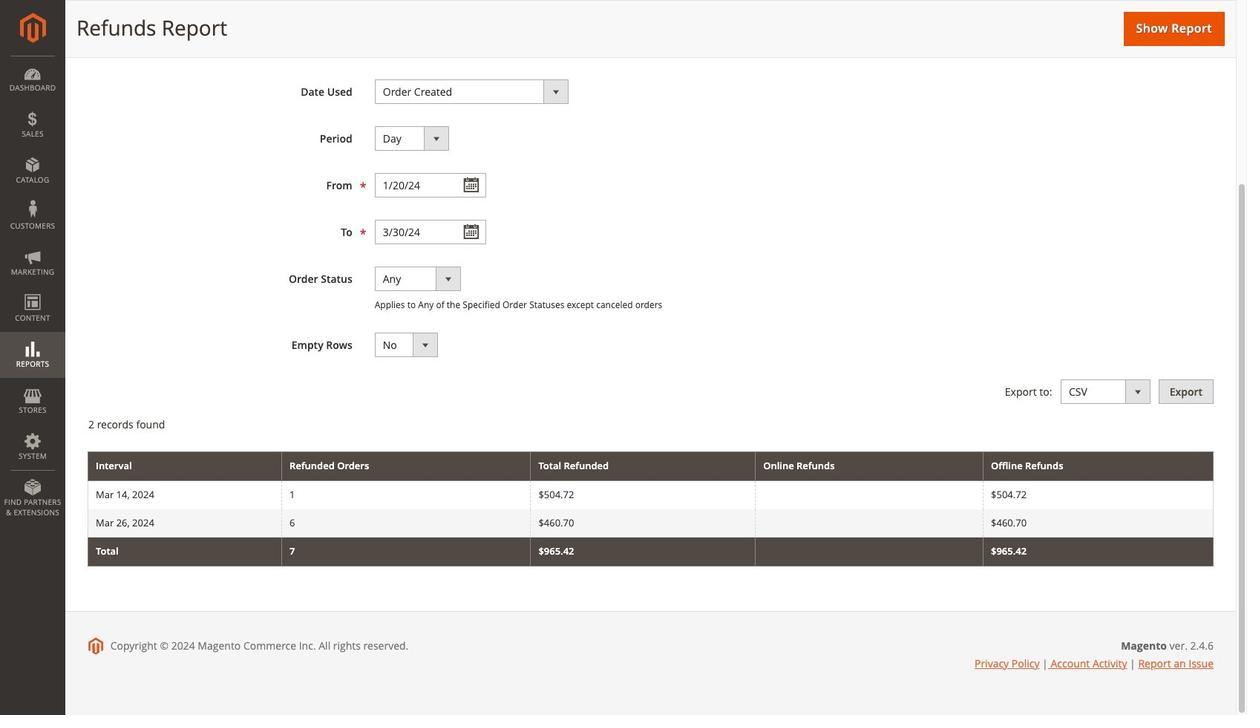 Task type: locate. For each thing, give the bounding box(es) containing it.
None text field
[[375, 173, 486, 198], [375, 220, 486, 244], [375, 173, 486, 198], [375, 220, 486, 244]]

magento admin panel image
[[20, 13, 46, 43]]

menu bar
[[0, 56, 65, 525]]



